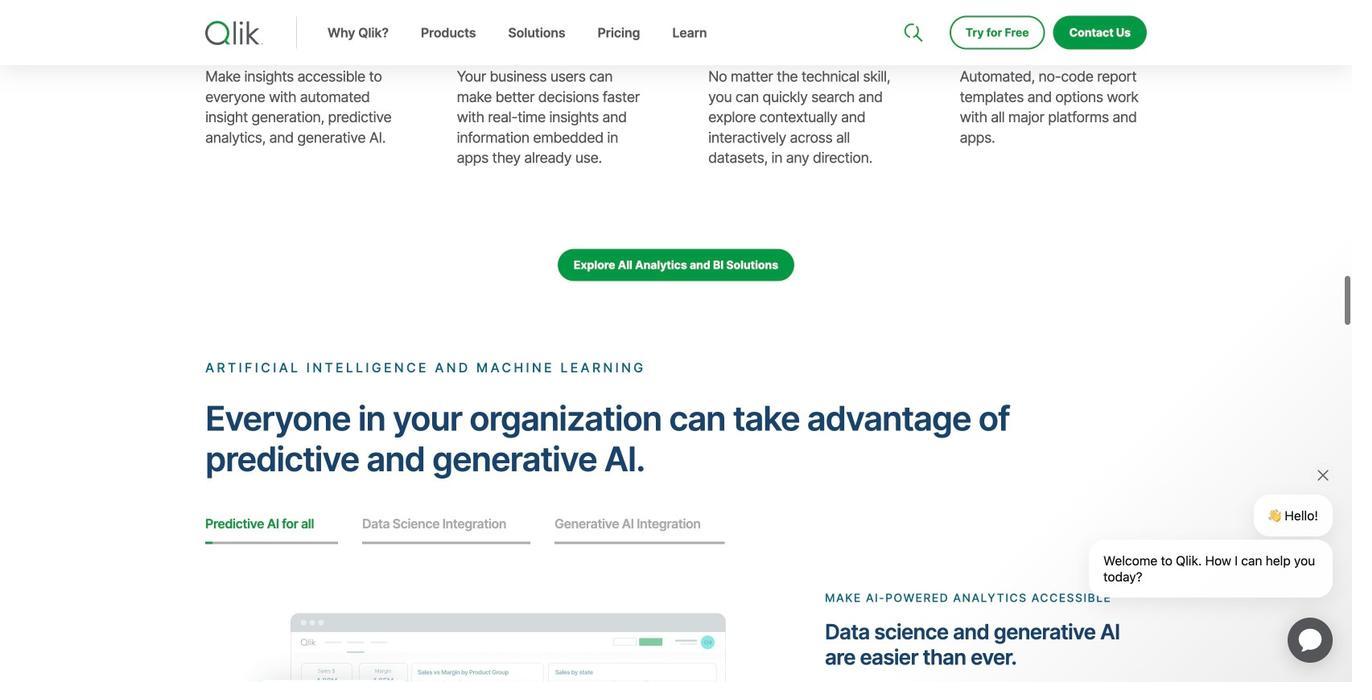 Task type: describe. For each thing, give the bounding box(es) containing it.
login image
[[1096, 0, 1109, 13]]



Task type: locate. For each thing, give the bounding box(es) containing it.
support image
[[906, 0, 919, 13]]

application
[[1269, 599, 1353, 683]]

qlik image
[[205, 21, 263, 45]]



Task type: vqa. For each thing, say whether or not it's contained in the screenshot.
Company link
no



